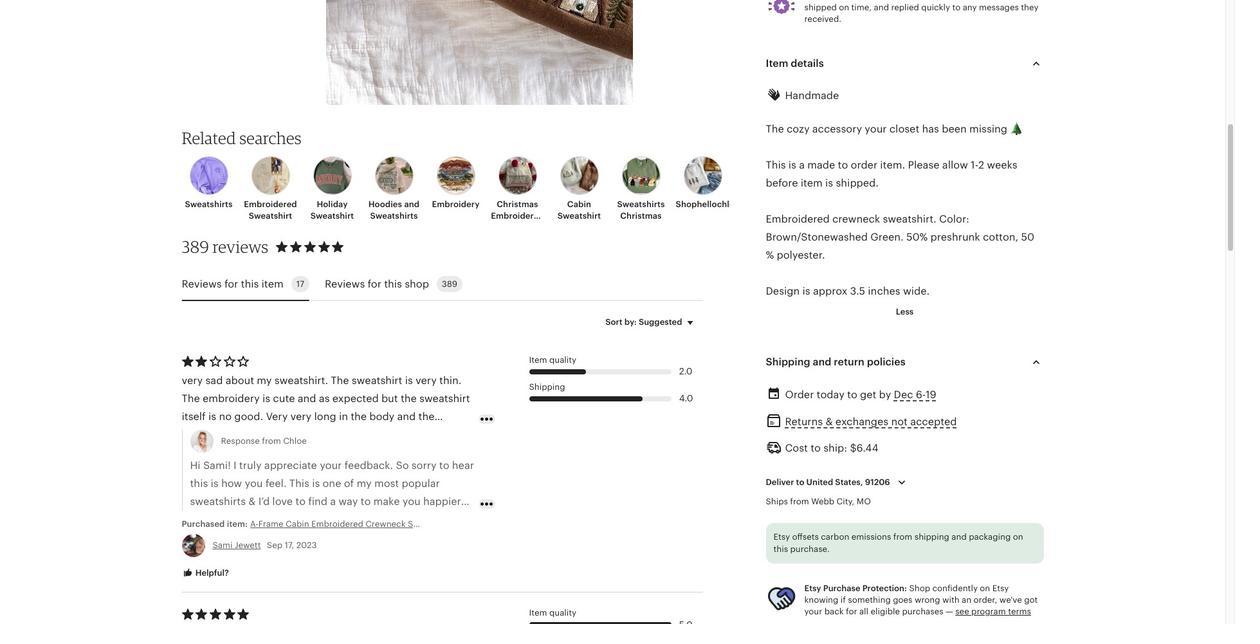 Task type: describe. For each thing, give the bounding box(es) containing it.
is up before at the top
[[789, 159, 797, 171]]

17
[[297, 279, 304, 289]]

returns & exchanges not accepted
[[785, 416, 957, 428]]

2 horizontal spatial very
[[416, 374, 437, 387]]

with
[[943, 595, 960, 605]]

embroidered for embroidered crewneck sweatshirt. color: brown/stonewashed green. 50% preshrunk cotton, 50 % polyester.
[[766, 213, 830, 225]]

1 horizontal spatial very
[[291, 410, 312, 423]]

how
[[221, 477, 242, 490]]

states,
[[836, 477, 863, 487]]

to inside this seller consistently earned 5-star reviews, shipped on time, and replied quickly to any messages they received.
[[953, 2, 961, 12]]

sorry
[[412, 459, 437, 472]]

shipping for shipping
[[529, 382, 565, 392]]

long
[[314, 410, 336, 423]]

from inside etsy offsets carbon emissions from shipping and packaging on this purchase.
[[894, 532, 913, 542]]

the cozy accessory your closet has been missing 🌲
[[766, 123, 1023, 135]]

order
[[785, 389, 814, 401]]

1 vertical spatial hear
[[226, 531, 248, 544]]

0 horizontal spatial love
[[190, 531, 211, 544]]

quickly
[[922, 2, 950, 12]]

shop
[[910, 584, 931, 593]]

so
[[396, 459, 409, 472]]

embroidery
[[432, 200, 480, 209]]

tab list containing reviews for this item
[[182, 269, 703, 301]]

by:
[[625, 317, 637, 327]]

sweatshirt inside christmas embroidered sweatshirt
[[496, 223, 539, 232]]

policies
[[867, 356, 906, 368]]

they
[[1022, 2, 1039, 12]]

reviews for reviews for this item
[[182, 278, 222, 290]]

purchasing
[[292, 429, 347, 441]]

related searches
[[182, 128, 302, 148]]

cabin sweatshirt
[[558, 200, 601, 221]]

5-
[[974, 0, 982, 0]]

to down purchased item:
[[213, 531, 223, 544]]

1 horizontal spatial love
[[272, 495, 293, 508]]

good.
[[234, 410, 263, 423]]

your down sweatshirts
[[222, 513, 244, 526]]

christmas inside christmas embroidered sweatshirt
[[497, 200, 538, 209]]

related
[[182, 128, 236, 148]]

and inside etsy offsets carbon emissions from shipping and packaging on this purchase.
[[952, 532, 967, 542]]

2 horizontal spatial you
[[403, 495, 421, 508]]

by
[[879, 389, 892, 401]]

my inside hi sami! i truly appreciate your feedback. so sorry to hear this is how you feel. this is one of my most popular sweatshirts & i'd love to find a way to make you happier about your purchase! i sent you a message and would love to hear back.
[[357, 477, 372, 490]]

polyester.
[[777, 249, 825, 261]]

see program terms
[[956, 607, 1032, 617]]

purchase!
[[246, 513, 295, 526]]

is left thin.
[[405, 374, 413, 387]]

1 vertical spatial sweatshirt
[[420, 392, 470, 405]]

to left get
[[848, 389, 858, 401]]

not inside returns & exchanges not accepted button
[[892, 416, 908, 428]]

embroidered sweatshirt
[[244, 200, 297, 221]]

your inside shop confidently on etsy knowing if something goes wrong with an order, we've got your back for all eligible purchases —
[[805, 607, 823, 617]]

shipping for shipping and return policies
[[766, 356, 811, 368]]

sweatshirts inside 'hoodies and sweatshirts'
[[370, 211, 418, 221]]

2 vertical spatial you
[[327, 513, 345, 526]]

this inside hi sami! i truly appreciate your feedback. so sorry to hear this is how you feel. this is one of my most popular sweatshirts & i'd love to find a way to make you happier about your purchase! i sent you a message and would love to hear back.
[[190, 477, 208, 490]]

19
[[926, 389, 937, 401]]

for for shop
[[368, 278, 382, 290]]

shipped.
[[836, 177, 879, 189]]

no
[[219, 410, 232, 423]]

is right the design
[[803, 285, 811, 297]]

—
[[946, 607, 954, 617]]

again
[[350, 429, 377, 441]]

returns
[[785, 416, 823, 428]]

2 item quality from the top
[[529, 608, 577, 618]]

closet
[[890, 123, 920, 135]]

very
[[266, 410, 288, 423]]

something
[[848, 595, 891, 605]]

shipping and return policies
[[766, 356, 906, 368]]

item:
[[227, 519, 248, 529]]

sort by: suggested button
[[596, 309, 708, 336]]

item inside this is a made to order item. please allow 1-2 weeks before item is shipped.
[[801, 177, 823, 189]]

%
[[766, 249, 774, 261]]

we've
[[1000, 595, 1022, 605]]

0 horizontal spatial you
[[245, 477, 263, 490]]

and inside hi sami! i truly appreciate your feedback. so sorry to hear this is how you feel. this is one of my most popular sweatshirts & i'd love to find a way to make you happier about your purchase! i sent you a message and would love to hear back.
[[403, 513, 422, 526]]

reviews for this shop
[[325, 278, 429, 290]]

feedback.
[[345, 459, 393, 472]]

1 horizontal spatial hear
[[452, 459, 474, 472]]

50
[[1022, 231, 1035, 243]]

protection:
[[863, 584, 907, 593]]

this down reviews
[[241, 278, 259, 290]]

one
[[323, 477, 341, 490]]

preshrunk
[[931, 231, 981, 243]]

0 horizontal spatial the
[[351, 410, 367, 423]]

2 vertical spatial item
[[529, 608, 547, 618]]

shophellochlo
[[676, 200, 735, 209]]

this inside hi sami! i truly appreciate your feedback. so sorry to hear this is how you feel. this is one of my most popular sweatshirts & i'd love to find a way to make you happier about your purchase! i sent you a message and would love to hear back.
[[289, 477, 309, 490]]

0 vertical spatial the
[[766, 123, 784, 135]]

1 vertical spatial a
[[330, 495, 336, 508]]

sweatshirt for embroidered
[[249, 211, 292, 221]]

shophellochlo link
[[676, 157, 735, 211]]

seller
[[869, 0, 891, 0]]

389 for 389 reviews
[[182, 237, 209, 257]]

389 reviews
[[182, 237, 269, 257]]

design is approx 3.5 inches wide.
[[766, 285, 930, 297]]

but
[[382, 392, 398, 405]]

1 horizontal spatial embroidered
[[491, 211, 544, 221]]

this inside etsy offsets carbon emissions from shipping and packaging on this purchase.
[[774, 545, 788, 554]]

purchased item:
[[182, 519, 250, 529]]

appreciate
[[264, 459, 317, 472]]

received.
[[805, 14, 842, 24]]

earned
[[943, 0, 972, 0]]

and inside dropdown button
[[813, 356, 832, 368]]

this for seller
[[851, 0, 867, 0]]

ship:
[[824, 442, 848, 454]]

and inside 'hoodies and sweatshirts'
[[404, 200, 420, 209]]

item inside dropdown button
[[766, 57, 789, 69]]

hoodies and sweatshirts link
[[367, 157, 421, 222]]

popular
[[402, 477, 440, 490]]

is left the "cute"
[[263, 392, 270, 405]]

shop confidently on etsy knowing if something goes wrong with an order, we've got your back for all eligible purchases —
[[805, 584, 1038, 617]]

shipping and return policies button
[[755, 347, 1056, 378]]

hoodies
[[369, 200, 402, 209]]

way
[[339, 495, 358, 508]]

thin.
[[440, 374, 462, 387]]

wrong
[[915, 595, 941, 605]]

today
[[817, 389, 845, 401]]

2 vertical spatial the
[[182, 392, 200, 405]]

50%
[[907, 231, 928, 243]]

missing
[[970, 123, 1008, 135]]

to right the sorry
[[439, 459, 450, 472]]

expected
[[333, 392, 379, 405]]

dec 6-19 button
[[894, 385, 937, 405]]

suggested
[[639, 317, 682, 327]]

handmade
[[785, 89, 839, 101]]

2
[[979, 159, 985, 171]]

order,
[[974, 595, 998, 605]]



Task type: locate. For each thing, give the bounding box(es) containing it.
389 left reviews
[[182, 237, 209, 257]]

about inside hi sami! i truly appreciate your feedback. so sorry to hear this is how you feel. this is one of my most popular sweatshirts & i'd love to find a way to make you happier about your purchase! i sent you a message and would love to hear back.
[[190, 513, 219, 526]]

2 horizontal spatial a
[[799, 159, 805, 171]]

1 vertical spatial &
[[249, 495, 256, 508]]

you down popular
[[403, 495, 421, 508]]

on right packaging
[[1013, 532, 1024, 542]]

1 vertical spatial 389
[[442, 279, 458, 289]]

sweatshirt up but
[[352, 374, 403, 387]]

0 vertical spatial sweatshirt.
[[883, 213, 937, 225]]

sweatshirt. inside very sad about my sweatshirt. the sweatshirt is very thin. the embroidery is cute and as expected but the sweatshirt itself is no good. very very long in the body and the sleeves. would not be purchasing again :(
[[275, 374, 328, 387]]

and right hoodies
[[404, 200, 420, 209]]

my right of
[[357, 477, 372, 490]]

and left the would
[[403, 513, 422, 526]]

4.0
[[679, 394, 693, 404]]

on for packaging
[[1013, 532, 1024, 542]]

city,
[[837, 497, 855, 506]]

0 horizontal spatial on
[[839, 2, 850, 12]]

from for response
[[262, 436, 281, 446]]

deliver to united states, 91206
[[766, 477, 890, 487]]

0 horizontal spatial christmas
[[497, 200, 538, 209]]

0 vertical spatial a
[[799, 159, 805, 171]]

my up embroidery at the left of the page
[[257, 374, 272, 387]]

sweatshirts link
[[182, 157, 236, 211]]

1 horizontal spatial my
[[357, 477, 372, 490]]

cabin sweatshirt link
[[552, 157, 607, 222]]

see
[[956, 607, 970, 617]]

for for item
[[225, 278, 238, 290]]

etsy for etsy offsets carbon emissions from shipping and packaging on this purchase.
[[774, 532, 790, 542]]

etsy up we've
[[993, 584, 1009, 593]]

to right cost
[[811, 442, 821, 454]]

response from chloe
[[221, 436, 307, 446]]

your left closet
[[865, 123, 887, 135]]

the up itself
[[182, 392, 200, 405]]

1-
[[971, 159, 979, 171]]

this inside this seller consistently earned 5-star reviews, shipped on time, and replied quickly to any messages they received.
[[851, 0, 867, 0]]

this up before at the top
[[766, 159, 786, 171]]

very sad about my sweatshirt. the sweatshirt is very thin. the embroidery is cute and as expected but the sweatshirt itself is no good. very very long in the body and the sleeves. would not be purchasing again :(
[[182, 374, 470, 441]]

program
[[972, 607, 1006, 617]]

about down sweatshirts
[[190, 513, 219, 526]]

christmas embroidered sweatshirt link
[[491, 157, 545, 232]]

is left the no
[[209, 410, 216, 423]]

1 horizontal spatial i
[[298, 513, 301, 526]]

this seller consistently earned 5-star reviews, shipped on time, and replied quickly to any messages they received.
[[805, 0, 1039, 24]]

2 vertical spatial on
[[980, 584, 991, 593]]

christmas inside sweatshirts christmas
[[621, 211, 662, 221]]

reviews for reviews for this shop
[[325, 278, 365, 290]]

0 vertical spatial this
[[851, 0, 867, 0]]

& left "i'd"
[[249, 495, 256, 508]]

6-
[[916, 389, 926, 401]]

1 vertical spatial sweatshirt.
[[275, 374, 328, 387]]

1 vertical spatial on
[[1013, 532, 1024, 542]]

sweatshirt down thin.
[[420, 392, 470, 405]]

and right shipping
[[952, 532, 967, 542]]

purchase.
[[791, 545, 830, 554]]

1 horizontal spatial shipping
[[766, 356, 811, 368]]

1 horizontal spatial about
[[226, 374, 254, 387]]

sweatshirts for sweatshirts
[[185, 200, 233, 209]]

i left sent
[[298, 513, 301, 526]]

0 horizontal spatial i
[[234, 459, 237, 472]]

mo
[[857, 497, 871, 506]]

0 vertical spatial love
[[272, 495, 293, 508]]

reviews down 389 reviews
[[182, 278, 222, 290]]

my inside very sad about my sweatshirt. the sweatshirt is very thin. the embroidery is cute and as expected but the sweatshirt itself is no good. very very long in the body and the sleeves. would not be purchasing again :(
[[257, 374, 272, 387]]

1 horizontal spatial sweatshirts
[[370, 211, 418, 221]]

17,
[[285, 540, 294, 550]]

sent
[[303, 513, 325, 526]]

sweatshirts for sweatshirts christmas
[[617, 200, 665, 209]]

0 horizontal spatial the
[[182, 392, 200, 405]]

2 reviews from the left
[[325, 278, 365, 290]]

hear down item: on the bottom left of the page
[[226, 531, 248, 544]]

this down appreciate
[[289, 477, 309, 490]]

this
[[851, 0, 867, 0], [766, 159, 786, 171], [289, 477, 309, 490]]

feel.
[[266, 477, 287, 490]]

you
[[245, 477, 263, 490], [403, 495, 421, 508], [327, 513, 345, 526]]

you down truly
[[245, 477, 263, 490]]

cotton,
[[983, 231, 1019, 243]]

reviews right 17
[[325, 278, 365, 290]]

an
[[962, 595, 972, 605]]

sweatshirts up 389 reviews
[[185, 200, 233, 209]]

purchase
[[824, 584, 861, 593]]

2 horizontal spatial this
[[851, 0, 867, 0]]

returns & exchanges not accepted button
[[785, 412, 957, 432]]

0 vertical spatial item
[[801, 177, 823, 189]]

sweatshirt. up 50%
[[883, 213, 937, 225]]

1 horizontal spatial on
[[980, 584, 991, 593]]

embroidered up brown/stonewashed
[[766, 213, 830, 225]]

hi
[[190, 459, 201, 472]]

:(
[[380, 429, 386, 441]]

to left united
[[796, 477, 805, 487]]

0 vertical spatial shipping
[[766, 356, 811, 368]]

your down knowing
[[805, 607, 823, 617]]

less
[[896, 307, 914, 316]]

1 vertical spatial item
[[262, 278, 284, 290]]

about
[[226, 374, 254, 387], [190, 513, 219, 526]]

to inside dropdown button
[[796, 477, 805, 487]]

1 horizontal spatial the
[[401, 392, 417, 405]]

sweatshirts right cabin
[[617, 200, 665, 209]]

this inside this is a made to order item. please allow 1-2 weeks before item is shipped.
[[766, 159, 786, 171]]

1 reviews from the left
[[182, 278, 222, 290]]

sweatshirt for cabin
[[558, 211, 601, 221]]

0 horizontal spatial embroidered
[[244, 200, 297, 209]]

0 vertical spatial you
[[245, 477, 263, 490]]

1 horizontal spatial not
[[892, 416, 908, 428]]

the right but
[[401, 392, 417, 405]]

1 vertical spatial item quality
[[529, 608, 577, 618]]

about up embroidery at the left of the page
[[226, 374, 254, 387]]

holiday sweatshirt link
[[305, 157, 359, 222]]

0 horizontal spatial my
[[257, 374, 272, 387]]

tab list
[[182, 269, 703, 301]]

etsy offsets carbon emissions from shipping and packaging on this purchase.
[[774, 532, 1024, 554]]

1 horizontal spatial for
[[368, 278, 382, 290]]

1 vertical spatial christmas
[[621, 211, 662, 221]]

from left the chloe
[[262, 436, 281, 446]]

2 vertical spatial a
[[348, 513, 354, 526]]

to inside this is a made to order item. please allow 1-2 weeks before item is shipped.
[[838, 159, 848, 171]]

to left find
[[296, 495, 306, 508]]

purchased
[[182, 519, 225, 529]]

sweatshirt
[[352, 374, 403, 387], [420, 392, 470, 405]]

the right body
[[419, 410, 435, 423]]

reviews,
[[999, 0, 1032, 0]]

0 horizontal spatial etsy
[[774, 532, 790, 542]]

0 horizontal spatial 389
[[182, 237, 209, 257]]

accessory
[[813, 123, 862, 135]]

1 horizontal spatial a
[[348, 513, 354, 526]]

a
[[799, 159, 805, 171], [330, 495, 336, 508], [348, 513, 354, 526]]

make
[[374, 495, 400, 508]]

cost
[[785, 442, 808, 454]]

1 vertical spatial item
[[529, 355, 547, 365]]

embroidered for embroidered sweatshirt
[[244, 200, 297, 209]]

0 vertical spatial 389
[[182, 237, 209, 257]]

sort
[[606, 317, 623, 327]]

on up order,
[[980, 584, 991, 593]]

item details button
[[755, 48, 1056, 79]]

this down the "hi"
[[190, 477, 208, 490]]

christmas right embroidery
[[497, 200, 538, 209]]

389 right shop on the left top of page
[[442, 279, 458, 289]]

2 horizontal spatial sweatshirts
[[617, 200, 665, 209]]

deliver
[[766, 477, 794, 487]]

on inside this seller consistently earned 5-star reviews, shipped on time, and replied quickly to any messages they received.
[[839, 2, 850, 12]]

eligible
[[871, 607, 900, 617]]

0 horizontal spatial reviews
[[182, 278, 222, 290]]

to left order
[[838, 159, 848, 171]]

embroidery link
[[429, 157, 483, 211]]

389 inside tab list
[[442, 279, 458, 289]]

about inside very sad about my sweatshirt. the sweatshirt is very thin. the embroidery is cute and as expected but the sweatshirt itself is no good. very very long in the body and the sleeves. would not be purchasing again :(
[[226, 374, 254, 387]]

embroidered crewneck sweatshirt. color: brown/stonewashed green. 50% preshrunk cotton, 50 % polyester.
[[766, 213, 1035, 261]]

to right way
[[361, 495, 371, 508]]

0 horizontal spatial a
[[330, 495, 336, 508]]

1 vertical spatial not
[[258, 429, 274, 441]]

from right ships
[[790, 497, 809, 506]]

i left truly
[[234, 459, 237, 472]]

sweatshirts christmas
[[617, 200, 665, 221]]

this up time,
[[851, 0, 867, 0]]

0 horizontal spatial very
[[182, 374, 203, 387]]

time,
[[852, 2, 872, 12]]

item inside tab list
[[262, 278, 284, 290]]

0 vertical spatial item quality
[[529, 355, 577, 365]]

holiday
[[317, 200, 348, 209]]

love right "i'd"
[[272, 495, 293, 508]]

the
[[401, 392, 417, 405], [351, 410, 367, 423], [419, 410, 435, 423]]

consistently
[[893, 0, 941, 0]]

0 vertical spatial sweatshirt
[[352, 374, 403, 387]]

is left one
[[312, 477, 320, 490]]

0 vertical spatial from
[[262, 436, 281, 446]]

a down way
[[348, 513, 354, 526]]

the right in
[[351, 410, 367, 423]]

replied
[[892, 2, 920, 12]]

in
[[339, 410, 348, 423]]

back
[[825, 607, 844, 617]]

searches
[[239, 128, 302, 148]]

2 horizontal spatial embroidered
[[766, 213, 830, 225]]

hear
[[452, 459, 474, 472], [226, 531, 248, 544]]

0 horizontal spatial item
[[262, 278, 284, 290]]

1 item quality from the top
[[529, 355, 577, 365]]

item left 17
[[262, 278, 284, 290]]

find
[[308, 495, 328, 508]]

to down earned
[[953, 2, 961, 12]]

etsy inside shop confidently on etsy knowing if something goes wrong with an order, we've got your back for all eligible purchases —
[[993, 584, 1009, 593]]

this left shop on the left top of page
[[384, 278, 402, 290]]

1 quality from the top
[[550, 355, 577, 365]]

1 vertical spatial i
[[298, 513, 301, 526]]

a left made
[[799, 159, 805, 171]]

for down 389 reviews
[[225, 278, 238, 290]]

0 horizontal spatial about
[[190, 513, 219, 526]]

this is a made to order item. please allow 1-2 weeks before item is shipped.
[[766, 159, 1018, 189]]

this for is
[[766, 159, 786, 171]]

you down way
[[327, 513, 345, 526]]

sweatshirts down hoodies
[[370, 211, 418, 221]]

1 horizontal spatial 389
[[442, 279, 458, 289]]

a right find
[[330, 495, 336, 508]]

accepted
[[911, 416, 957, 428]]

1 vertical spatial the
[[331, 374, 349, 387]]

etsy inside etsy offsets carbon emissions from shipping and packaging on this purchase.
[[774, 532, 790, 542]]

less button
[[887, 300, 924, 324]]

from left shipping
[[894, 532, 913, 542]]

back.
[[251, 531, 278, 544]]

sep
[[267, 540, 283, 550]]

response
[[221, 436, 260, 446]]

approx
[[813, 285, 848, 297]]

on for shipped
[[839, 2, 850, 12]]

not left "be"
[[258, 429, 274, 441]]

0 vertical spatial quality
[[550, 355, 577, 365]]

1 horizontal spatial reviews
[[325, 278, 365, 290]]

0 vertical spatial about
[[226, 374, 254, 387]]

91206
[[865, 477, 890, 487]]

0 horizontal spatial shipping
[[529, 382, 565, 392]]

and inside this seller consistently earned 5-star reviews, shipped on time, and replied quickly to any messages they received.
[[874, 2, 889, 12]]

a inside this is a made to order item. please allow 1-2 weeks before item is shipped.
[[799, 159, 805, 171]]

as
[[319, 392, 330, 405]]

etsy for etsy purchase protection:
[[805, 584, 822, 593]]

and right body
[[397, 410, 416, 423]]

0 horizontal spatial this
[[289, 477, 309, 490]]

389 for 389
[[442, 279, 458, 289]]

embroidered left "cabin sweatshirt"
[[491, 211, 544, 221]]

hear right the sorry
[[452, 459, 474, 472]]

deliver to united states, 91206 button
[[756, 469, 919, 496]]

1 vertical spatial from
[[790, 497, 809, 506]]

your up one
[[320, 459, 342, 472]]

chloe
[[283, 436, 307, 446]]

and left as
[[298, 392, 316, 405]]

1 vertical spatial love
[[190, 531, 211, 544]]

0 horizontal spatial from
[[262, 436, 281, 446]]

the up expected
[[331, 374, 349, 387]]

united
[[807, 477, 834, 487]]

exchanges
[[836, 416, 889, 428]]

2 horizontal spatial from
[[894, 532, 913, 542]]

for left all
[[846, 607, 857, 617]]

1 horizontal spatial sweatshirt.
[[883, 213, 937, 225]]

love down purchased
[[190, 531, 211, 544]]

0 vertical spatial on
[[839, 2, 850, 12]]

very right very on the bottom of the page
[[291, 410, 312, 423]]

0 horizontal spatial sweatshirt
[[352, 374, 403, 387]]

green.
[[871, 231, 904, 243]]

0 horizontal spatial sweatshirt.
[[275, 374, 328, 387]]

and down seller on the top of the page
[[874, 2, 889, 12]]

most
[[374, 477, 399, 490]]

etsy up knowing
[[805, 584, 822, 593]]

if
[[841, 595, 846, 605]]

1 vertical spatial shipping
[[529, 382, 565, 392]]

sweatshirts
[[185, 200, 233, 209], [617, 200, 665, 209], [370, 211, 418, 221]]

i'd
[[258, 495, 270, 508]]

of
[[344, 477, 354, 490]]

the left the cozy
[[766, 123, 784, 135]]

1 horizontal spatial you
[[327, 513, 345, 526]]

0 horizontal spatial hear
[[226, 531, 248, 544]]

embroidered up reviews
[[244, 200, 297, 209]]

shop
[[405, 278, 429, 290]]

1 vertical spatial quality
[[550, 608, 577, 618]]

reviews
[[182, 278, 222, 290], [325, 278, 365, 290]]

from for ships
[[790, 497, 809, 506]]

1 vertical spatial you
[[403, 495, 421, 508]]

2 quality from the top
[[550, 608, 577, 618]]

sweatshirt inside embroidered sweatshirt
[[249, 211, 292, 221]]

shipping inside dropdown button
[[766, 356, 811, 368]]

0 vertical spatial hear
[[452, 459, 474, 472]]

2 horizontal spatial for
[[846, 607, 857, 617]]

is left how
[[211, 477, 219, 490]]

0 vertical spatial &
[[826, 416, 833, 428]]

& right the returns
[[826, 416, 833, 428]]

reviews for this item
[[182, 278, 284, 290]]

1 vertical spatial this
[[766, 159, 786, 171]]

0 vertical spatial i
[[234, 459, 237, 472]]

sweatshirt. inside the embroidered crewneck sweatshirt. color: brown/stonewashed green. 50% preshrunk cotton, 50 % polyester.
[[883, 213, 937, 225]]

2 horizontal spatial the
[[419, 410, 435, 423]]

on left time,
[[839, 2, 850, 12]]

related searches region
[[166, 128, 747, 234]]

& inside button
[[826, 416, 833, 428]]

cozy
[[787, 123, 810, 135]]

0 horizontal spatial sweatshirts
[[185, 200, 233, 209]]

very left thin.
[[416, 374, 437, 387]]

christmas right "cabin sweatshirt"
[[621, 211, 662, 221]]

0 vertical spatial item
[[766, 57, 789, 69]]

very left sad
[[182, 374, 203, 387]]

got
[[1025, 595, 1038, 605]]

been
[[942, 123, 967, 135]]

1 vertical spatial my
[[357, 477, 372, 490]]

2 horizontal spatial the
[[766, 123, 784, 135]]

1 horizontal spatial this
[[766, 159, 786, 171]]

this left purchase.
[[774, 545, 788, 554]]

not down dec
[[892, 416, 908, 428]]

1 horizontal spatial christmas
[[621, 211, 662, 221]]

on inside etsy offsets carbon emissions from shipping and packaging on this purchase.
[[1013, 532, 1024, 542]]

sweatshirt. up the "cute"
[[275, 374, 328, 387]]

sweatshirt for holiday
[[311, 211, 354, 221]]

2 horizontal spatial on
[[1013, 532, 1024, 542]]

0 horizontal spatial not
[[258, 429, 274, 441]]

embroidered inside the embroidered crewneck sweatshirt. color: brown/stonewashed green. 50% preshrunk cotton, 50 % polyester.
[[766, 213, 830, 225]]

& inside hi sami! i truly appreciate your feedback. so sorry to hear this is how you feel. this is one of my most popular sweatshirts & i'd love to find a way to make you happier about your purchase! i sent you a message and would love to hear back.
[[249, 495, 256, 508]]

etsy left offsets
[[774, 532, 790, 542]]

for inside shop confidently on etsy knowing if something goes wrong with an order, we've got your back for all eligible purchases —
[[846, 607, 857, 617]]

is down made
[[826, 177, 834, 189]]

the
[[766, 123, 784, 135], [331, 374, 349, 387], [182, 392, 200, 405]]

item down made
[[801, 177, 823, 189]]

not inside very sad about my sweatshirt. the sweatshirt is very thin. the embroidery is cute and as expected but the sweatshirt itself is no good. very very long in the body and the sleeves. would not be purchasing again :(
[[258, 429, 274, 441]]

1 horizontal spatial the
[[331, 374, 349, 387]]

1 horizontal spatial &
[[826, 416, 833, 428]]

on inside shop confidently on etsy knowing if something goes wrong with an order, we've got your back for all eligible purchases —
[[980, 584, 991, 593]]

2 vertical spatial from
[[894, 532, 913, 542]]

body
[[370, 410, 395, 423]]

and left return
[[813, 356, 832, 368]]

for left shop on the left top of page
[[368, 278, 382, 290]]



Task type: vqa. For each thing, say whether or not it's contained in the screenshot.
Tools For Growing Your Business—And How To Fit Them Into Your Pricing Strategy image
no



